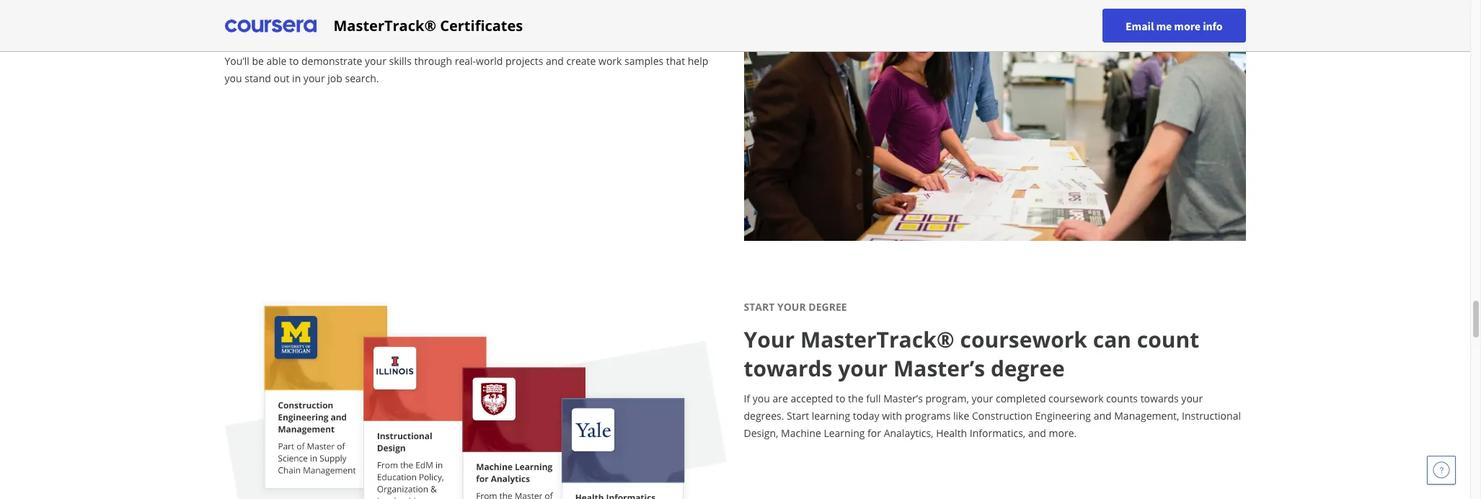 Task type: locate. For each thing, give the bounding box(es) containing it.
email me more info button
[[1103, 9, 1246, 43]]

from
[[667, 0, 720, 17]]

to left the
[[836, 392, 846, 405]]

you'll
[[225, 54, 249, 68]]

1 vertical spatial master's
[[884, 392, 923, 405]]

to
[[289, 54, 299, 68], [836, 392, 846, 405]]

towards up management,
[[1141, 392, 1179, 405]]

master's for degree
[[894, 354, 985, 383]]

and
[[476, 0, 517, 17], [546, 54, 564, 68], [1094, 409, 1112, 423], [1028, 426, 1046, 440]]

if
[[744, 392, 750, 405]]

degree
[[991, 354, 1065, 383]]

coursework up completed
[[960, 325, 1088, 354]]

start up the machine
[[787, 409, 809, 423]]

create
[[567, 54, 596, 68]]

accepted
[[791, 392, 833, 405]]

your right in
[[304, 72, 325, 85]]

degree
[[809, 300, 847, 314]]

start left degree at the bottom of the page
[[744, 300, 775, 314]]

projects
[[506, 54, 543, 68]]

your down start your degree
[[744, 325, 795, 354]]

0 horizontal spatial to
[[289, 54, 299, 68]]

start
[[744, 300, 775, 314], [787, 409, 809, 423]]

count
[[1137, 325, 1200, 354]]

your up the
[[838, 354, 888, 383]]

mastertrack®
[[334, 16, 436, 35], [801, 325, 955, 354]]

instructional
[[1182, 409, 1241, 423]]

1 vertical spatial towards
[[1141, 392, 1179, 405]]

email me more info
[[1126, 18, 1223, 33]]

1 horizontal spatial towards
[[1141, 392, 1179, 405]]

you inside you'll be able to demonstrate your skills through real-world projects and create work samples that help you stand out in your job search.
[[225, 72, 242, 85]]

completed
[[996, 392, 1046, 405]]

and left the get
[[476, 0, 517, 17]]

0 horizontal spatial with
[[356, 0, 405, 17]]

1 vertical spatial you
[[753, 392, 770, 405]]

with up "analaytics,"
[[882, 409, 902, 423]]

1 vertical spatial with
[[882, 409, 902, 423]]

your
[[365, 54, 387, 68], [304, 72, 325, 85], [838, 354, 888, 383], [972, 392, 993, 405], [1182, 392, 1203, 405]]

your
[[777, 300, 806, 314], [744, 325, 795, 354]]

towards
[[744, 354, 833, 383], [1141, 392, 1179, 405]]

mastertrack® up "skills"
[[334, 16, 436, 35]]

coursera image
[[225, 14, 316, 37]]

1 vertical spatial mastertrack®
[[801, 325, 955, 354]]

you down you'll
[[225, 72, 242, 85]]

0 vertical spatial master's
[[894, 354, 985, 383]]

full
[[866, 392, 881, 405]]

1 horizontal spatial with
[[882, 409, 902, 423]]

through
[[414, 54, 452, 68]]

and down counts
[[1094, 409, 1112, 423]]

to right able
[[289, 54, 299, 68]]

master's
[[894, 354, 985, 383], [884, 392, 923, 405]]

and inside collaborate with peers and get feedback from expert instructors
[[476, 0, 517, 17]]

your inside your mastertrack® coursework can count towards your master's degree
[[838, 354, 888, 383]]

learning
[[824, 426, 865, 440]]

the
[[848, 392, 864, 405]]

0 horizontal spatial you
[[225, 72, 242, 85]]

analaytics,
[[884, 426, 934, 440]]

with inside collaborate with peers and get feedback from expert instructors
[[356, 0, 405, 17]]

you inside if you are accepted to the full master's program, your completed coursework counts towards your degrees. start learning today with programs like construction engineering and management, instructional design, machine learning for analaytics, health informatics, and more.
[[753, 392, 770, 405]]

0 vertical spatial towards
[[744, 354, 833, 383]]

1 vertical spatial to
[[836, 392, 846, 405]]

you right if
[[753, 392, 770, 405]]

collaborate
[[225, 0, 350, 17]]

you
[[225, 72, 242, 85], [753, 392, 770, 405]]

1 horizontal spatial you
[[753, 392, 770, 405]]

you'll be able to demonstrate your skills through real-world projects and create work samples that help you stand out in your job search.
[[225, 54, 708, 85]]

mastertrack® up the full at bottom
[[801, 325, 955, 354]]

1 vertical spatial start
[[787, 409, 809, 423]]

if you are accepted to the full master's program, your completed coursework counts towards your degrees. start learning today with programs like construction engineering and management, instructional design, machine learning for analaytics, health informatics, and more.
[[744, 392, 1241, 440]]

1 horizontal spatial mastertrack®
[[801, 325, 955, 354]]

0 vertical spatial start
[[744, 300, 775, 314]]

able
[[267, 54, 287, 68]]

get
[[522, 0, 557, 17]]

email
[[1126, 18, 1154, 33]]

help
[[688, 54, 708, 68]]

master's up program,
[[894, 354, 985, 383]]

0 horizontal spatial towards
[[744, 354, 833, 383]]

programs
[[905, 409, 951, 423]]

master's right the full at bottom
[[884, 392, 923, 405]]

coursework up engineering
[[1049, 392, 1104, 405]]

0 vertical spatial coursework
[[960, 325, 1088, 354]]

coursework inside your mastertrack® coursework can count towards your master's degree
[[960, 325, 1088, 354]]

degrees.
[[744, 409, 784, 423]]

and left create
[[546, 54, 564, 68]]

collaborate with peers and get feedback from expert instructors
[[225, 0, 720, 46]]

start your degree
[[744, 300, 847, 314]]

start inside if you are accepted to the full master's program, your completed coursework counts towards your degrees. start learning today with programs like construction engineering and management, instructional design, machine learning for analaytics, health informatics, and more.
[[787, 409, 809, 423]]

real-
[[455, 54, 476, 68]]

1 vertical spatial your
[[744, 325, 795, 354]]

design,
[[744, 426, 779, 440]]

management,
[[1115, 409, 1180, 423]]

0 horizontal spatial mastertrack®
[[334, 16, 436, 35]]

towards up are
[[744, 354, 833, 383]]

and inside you'll be able to demonstrate your skills through real-world projects and create work samples that help you stand out in your job search.
[[546, 54, 564, 68]]

1 horizontal spatial start
[[787, 409, 809, 423]]

0 vertical spatial to
[[289, 54, 299, 68]]

0 vertical spatial mastertrack®
[[334, 16, 436, 35]]

0 vertical spatial you
[[225, 72, 242, 85]]

with
[[356, 0, 405, 17], [882, 409, 902, 423]]

1 horizontal spatial to
[[836, 392, 846, 405]]

with inside if you are accepted to the full master's program, your completed coursework counts towards your degrees. start learning today with programs like construction engineering and management, instructional design, machine learning for analaytics, health informatics, and more.
[[882, 409, 902, 423]]

1 vertical spatial coursework
[[1049, 392, 1104, 405]]

coursework
[[960, 325, 1088, 354], [1049, 392, 1104, 405]]

more.
[[1049, 426, 1077, 440]]

0 vertical spatial with
[[356, 0, 405, 17]]

machine
[[781, 426, 821, 440]]

master's inside your mastertrack® coursework can count towards your master's degree
[[894, 354, 985, 383]]

your left degree at the bottom of the page
[[777, 300, 806, 314]]

master's inside if you are accepted to the full master's program, your completed coursework counts towards your degrees. start learning today with programs like construction engineering and management, instructional design, machine learning for analaytics, health informatics, and more.
[[884, 392, 923, 405]]

with up "skills"
[[356, 0, 405, 17]]



Task type: vqa. For each thing, say whether or not it's contained in the screenshot.
the MasterTrack®
yes



Task type: describe. For each thing, give the bounding box(es) containing it.
out
[[274, 72, 290, 85]]

like
[[954, 409, 970, 423]]

job
[[328, 72, 343, 85]]

in
[[292, 72, 301, 85]]

stand
[[245, 72, 271, 85]]

0 vertical spatial your
[[777, 300, 806, 314]]

informatics,
[[970, 426, 1026, 440]]

program,
[[926, 392, 969, 405]]

skills
[[389, 54, 412, 68]]

instructors
[[301, 16, 421, 46]]

today
[[853, 409, 880, 423]]

learning
[[812, 409, 850, 423]]

feedback
[[562, 0, 661, 17]]

search.
[[345, 72, 379, 85]]

peers
[[410, 0, 470, 17]]

can
[[1093, 325, 1132, 354]]

expert
[[225, 16, 296, 46]]

demonstrate
[[301, 54, 362, 68]]

0 horizontal spatial start
[[744, 300, 775, 314]]

help center image
[[1433, 462, 1450, 479]]

more
[[1174, 18, 1201, 33]]

certificates
[[440, 16, 523, 35]]

mastertrack® certificates
[[334, 16, 523, 35]]

your mastertrack® coursework can count towards your master's degree
[[744, 325, 1200, 383]]

your up instructional
[[1182, 392, 1203, 405]]

me
[[1157, 18, 1172, 33]]

info
[[1203, 18, 1223, 33]]

that
[[666, 54, 685, 68]]

are
[[773, 392, 788, 405]]

counts
[[1106, 392, 1138, 405]]

your inside your mastertrack® coursework can count towards your master's degree
[[744, 325, 795, 354]]

mastertrack® inside your mastertrack® coursework can count towards your master's degree
[[801, 325, 955, 354]]

engineering
[[1035, 409, 1091, 423]]

health
[[936, 426, 967, 440]]

work
[[599, 54, 622, 68]]

construction
[[972, 409, 1033, 423]]

your up construction
[[972, 392, 993, 405]]

to inside if you are accepted to the full master's program, your completed coursework counts towards your degrees. start learning today with programs like construction engineering and management, instructional design, machine learning for analaytics, health informatics, and more.
[[836, 392, 846, 405]]

world
[[476, 54, 503, 68]]

towards inside if you are accepted to the full master's program, your completed coursework counts towards your degrees. start learning today with programs like construction engineering and management, instructional design, machine learning for analaytics, health informatics, and more.
[[1141, 392, 1179, 405]]

and left more.
[[1028, 426, 1046, 440]]

your up search.
[[365, 54, 387, 68]]

towards inside your mastertrack® coursework can count towards your master's degree
[[744, 354, 833, 383]]

master's for program,
[[884, 392, 923, 405]]

be
[[252, 54, 264, 68]]

for
[[868, 426, 881, 440]]

to inside you'll be able to demonstrate your skills through real-world projects and create work samples that help you stand out in your job search.
[[289, 54, 299, 68]]

coursework inside if you are accepted to the full master's program, your completed coursework counts towards your degrees. start learning today with programs like construction engineering and management, instructional design, machine learning for analaytics, health informatics, and more.
[[1049, 392, 1104, 405]]

samples
[[625, 54, 664, 68]]



